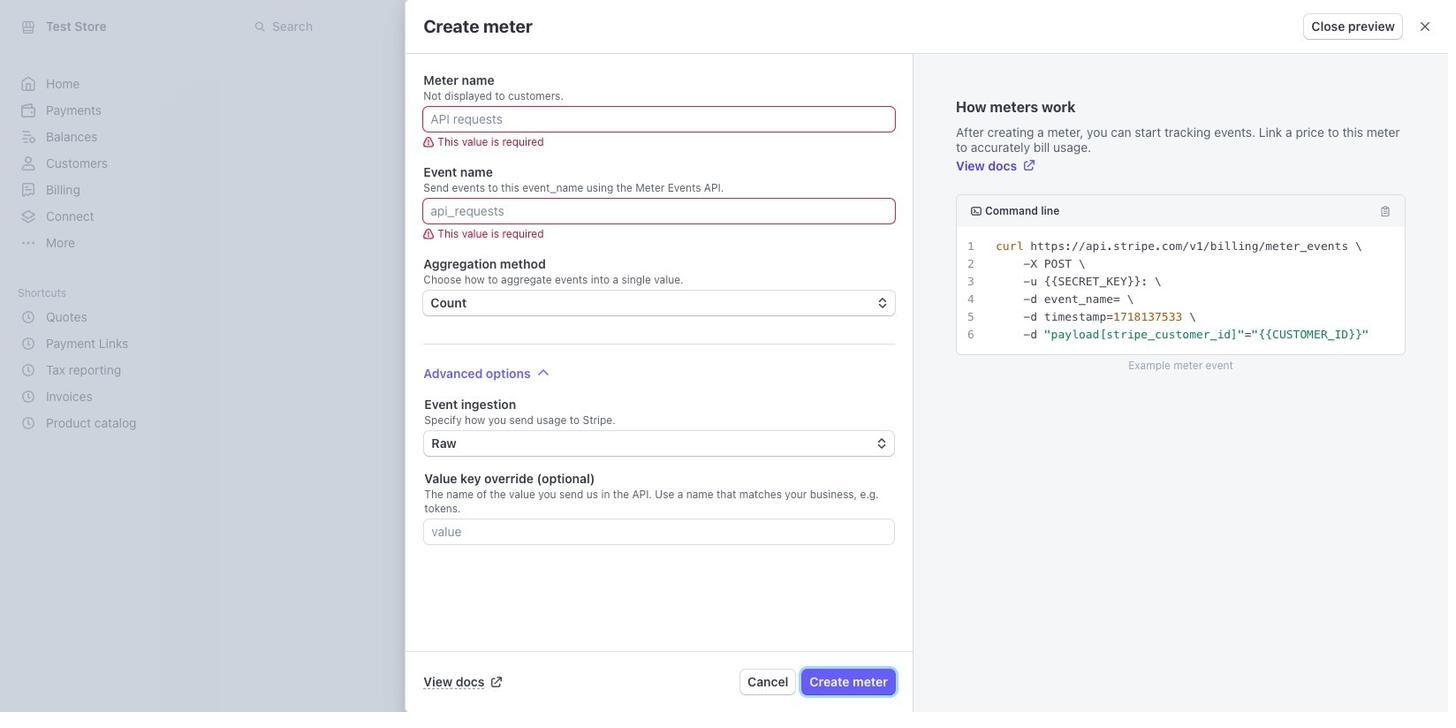 Task type: describe. For each thing, give the bounding box(es) containing it.
1 not started progress bar from the top
[[500, 185, 537, 222]]

2 shortcuts element from the top
[[18, 304, 201, 436]]

API requests text field
[[424, 107, 895, 132]]

core navigation links element
[[18, 71, 201, 256]]



Task type: locate. For each thing, give the bounding box(es) containing it.
complete image
[[500, 273, 537, 310]]

None search field
[[244, 10, 742, 43]]

1 shortcuts element from the top
[[18, 281, 201, 436]]

0 vertical spatial not started progress bar
[[500, 185, 537, 222]]

shortcuts element
[[18, 281, 201, 436], [18, 304, 201, 436]]

not started progress bar
[[500, 185, 537, 222], [500, 383, 537, 420]]

api_requests text field
[[424, 199, 895, 224]]

not started image
[[500, 383, 537, 420]]

2 not started progress bar from the top
[[500, 383, 537, 420]]

close image
[[1420, 21, 1430, 32]]

value text field
[[424, 520, 894, 544]]

1 vertical spatial not started progress bar
[[500, 383, 537, 420]]

complete progress bar
[[500, 273, 537, 310]]



Task type: vqa. For each thing, say whether or not it's contained in the screenshot.
Close icon
yes



